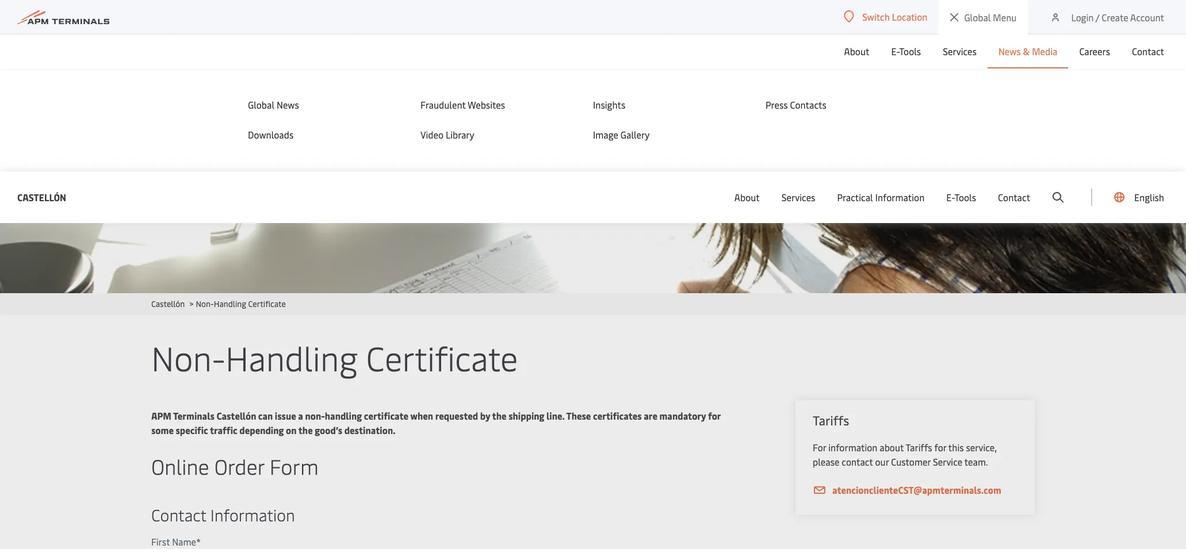 Task type: vqa. For each thing, say whether or not it's contained in the screenshot.
the bottom Department
no



Task type: describe. For each thing, give the bounding box(es) containing it.
news & media button
[[999, 34, 1058, 68]]

0 horizontal spatial tariffs
[[813, 412, 849, 429]]

image
[[593, 128, 618, 141]]

contacts
[[790, 98, 827, 111]]

practical information button
[[837, 171, 925, 223]]

certificates
[[593, 410, 642, 422]]

account
[[1130, 11, 1164, 23]]

video library link
[[421, 128, 570, 141]]

name
[[172, 536, 196, 548]]

1 horizontal spatial castellón link
[[151, 299, 185, 309]]

castellón for castellón
[[17, 191, 66, 203]]

e- for e-tools popup button
[[891, 45, 899, 58]]

0 horizontal spatial certificate
[[248, 299, 286, 309]]

destination.
[[344, 424, 396, 437]]

global news link
[[248, 98, 398, 111]]

image gallery link
[[593, 128, 743, 141]]

0 vertical spatial the
[[492, 410, 507, 422]]

specific
[[176, 424, 208, 437]]

issue
[[275, 410, 296, 422]]

line.
[[547, 410, 565, 422]]

1 vertical spatial certificate
[[366, 335, 518, 380]]

practical information
[[837, 191, 925, 204]]

practical
[[837, 191, 873, 204]]

e-tools button
[[946, 171, 976, 223]]

switch location
[[862, 10, 928, 23]]

on
[[286, 424, 297, 437]]

for information about tariffs for this service, please contact our customer service team.
[[813, 441, 997, 468]]

information for practical information
[[875, 191, 925, 204]]

shipping
[[509, 410, 545, 422]]

insights link
[[593, 98, 743, 111]]

0 vertical spatial contact button
[[1132, 34, 1164, 68]]

certificate
[[364, 410, 408, 422]]

atencionclientecst@apmterminals.com
[[832, 484, 1001, 496]]

/
[[1096, 11, 1100, 23]]

0 vertical spatial non-
[[196, 299, 214, 309]]

>
[[190, 299, 194, 309]]

news & media
[[999, 45, 1058, 58]]

english
[[1134, 191, 1164, 204]]

login / create account
[[1071, 11, 1164, 23]]

depending
[[239, 424, 284, 437]]

&
[[1023, 45, 1030, 58]]

about button
[[735, 171, 760, 223]]

our
[[875, 456, 889, 468]]

websites
[[468, 98, 505, 111]]

team.
[[965, 456, 988, 468]]

about button
[[844, 34, 869, 68]]

1 vertical spatial non-
[[151, 335, 226, 380]]

press
[[766, 98, 788, 111]]

press contacts link
[[766, 98, 915, 111]]

downloads
[[248, 128, 294, 141]]

by
[[480, 410, 490, 422]]

terminals
[[173, 410, 214, 422]]

first
[[151, 536, 170, 548]]

about for services
[[735, 191, 760, 204]]

apm
[[151, 410, 171, 422]]

1 vertical spatial contact button
[[998, 171, 1030, 223]]

good's
[[315, 424, 342, 437]]

location
[[892, 10, 928, 23]]

please
[[813, 456, 840, 468]]

are
[[644, 410, 657, 422]]

a
[[298, 410, 303, 422]]

contact for contact popup button to the top
[[1132, 45, 1164, 58]]

non-handling certificate
[[151, 335, 518, 380]]

switch location button
[[844, 10, 928, 23]]

tools for e-tools dropdown button
[[955, 191, 976, 204]]

e-tools for e-tools popup button
[[891, 45, 921, 58]]

press contacts
[[766, 98, 827, 111]]

menu
[[993, 11, 1017, 24]]

fraudulent
[[421, 98, 466, 111]]

about for e-tools
[[844, 45, 869, 58]]

traffic
[[210, 424, 237, 437]]

for inside 'for information about tariffs for this service, please contact our customer service team.'
[[935, 441, 946, 454]]

about
[[880, 441, 904, 454]]

video library
[[421, 128, 474, 141]]

image gallery
[[593, 128, 650, 141]]

castellón for castellón > non-handling certificate
[[151, 299, 185, 309]]

service
[[933, 456, 963, 468]]

customer
[[891, 456, 931, 468]]



Task type: locate. For each thing, give the bounding box(es) containing it.
0 vertical spatial certificate
[[248, 299, 286, 309]]

global for global menu
[[964, 11, 991, 24]]

1 vertical spatial news
[[277, 98, 299, 111]]

e- inside popup button
[[891, 45, 899, 58]]

global inside button
[[964, 11, 991, 24]]

form
[[270, 452, 319, 480]]

tariffs inside 'for information about tariffs for this service, please contact our customer service team.'
[[906, 441, 932, 454]]

tools for e-tools popup button
[[899, 45, 921, 58]]

1 vertical spatial castellón
[[151, 299, 185, 309]]

create
[[1102, 11, 1128, 23]]

0 horizontal spatial about
[[735, 191, 760, 204]]

gallery
[[621, 128, 650, 141]]

tariffs up customer
[[906, 441, 932, 454]]

1 vertical spatial the
[[298, 424, 313, 437]]

0 vertical spatial news
[[999, 45, 1021, 58]]

careers button
[[1079, 34, 1110, 68]]

services button right about popup button
[[782, 171, 815, 223]]

0 horizontal spatial e-
[[891, 45, 899, 58]]

1 vertical spatial services
[[782, 191, 815, 204]]

for right mandatory
[[708, 410, 721, 422]]

tools inside popup button
[[899, 45, 921, 58]]

contact right e-tools dropdown button
[[998, 191, 1030, 204]]

apm terminals castellón can issue a non-handling certificate when requested by the shipping line. these certificates are mandatory for some specific traffic depending on the good's destination.
[[151, 410, 721, 437]]

service,
[[966, 441, 997, 454]]

contact up first name
[[151, 504, 206, 526]]

media
[[1032, 45, 1058, 58]]

0 horizontal spatial contact button
[[998, 171, 1030, 223]]

1 vertical spatial about
[[735, 191, 760, 204]]

2 vertical spatial contact
[[151, 504, 206, 526]]

0 vertical spatial handling
[[214, 299, 246, 309]]

1 horizontal spatial the
[[492, 410, 507, 422]]

0 horizontal spatial the
[[298, 424, 313, 437]]

news left & at the right top
[[999, 45, 1021, 58]]

0 vertical spatial for
[[708, 410, 721, 422]]

the right on
[[298, 424, 313, 437]]

0 horizontal spatial castellón link
[[17, 190, 66, 205]]

contact for contact information
[[151, 504, 206, 526]]

tools
[[899, 45, 921, 58], [955, 191, 976, 204]]

contact button right e-tools dropdown button
[[998, 171, 1030, 223]]

news inside news & media popup button
[[999, 45, 1021, 58]]

first name
[[151, 536, 196, 548]]

1 vertical spatial castellón link
[[151, 299, 185, 309]]

services for the left services popup button
[[782, 191, 815, 204]]

0 horizontal spatial e-tools
[[891, 45, 921, 58]]

contact button down account
[[1132, 34, 1164, 68]]

1 horizontal spatial tools
[[955, 191, 976, 204]]

castellón
[[17, 191, 66, 203], [151, 299, 185, 309]]

tools inside dropdown button
[[955, 191, 976, 204]]

0 vertical spatial tariffs
[[813, 412, 849, 429]]

global
[[964, 11, 991, 24], [248, 98, 274, 111]]

0 vertical spatial e-
[[891, 45, 899, 58]]

tariffs up for
[[813, 412, 849, 429]]

for
[[813, 441, 826, 454]]

1 horizontal spatial contact button
[[1132, 34, 1164, 68]]

non- down >
[[151, 335, 226, 380]]

e- inside dropdown button
[[946, 191, 955, 204]]

0 vertical spatial services button
[[943, 34, 977, 68]]

fraudulent websites
[[421, 98, 505, 111]]

downloads link
[[248, 128, 398, 141]]

1 horizontal spatial castellón
[[151, 299, 185, 309]]

1 vertical spatial tariffs
[[906, 441, 932, 454]]

this
[[949, 441, 964, 454]]

0 vertical spatial castellón link
[[17, 190, 66, 205]]

1 horizontal spatial for
[[935, 441, 946, 454]]

e-
[[891, 45, 899, 58], [946, 191, 955, 204]]

global news
[[248, 98, 299, 111]]

1 vertical spatial for
[[935, 441, 946, 454]]

these
[[566, 410, 591, 422]]

0 horizontal spatial castellón
[[17, 191, 66, 203]]

1 horizontal spatial about
[[844, 45, 869, 58]]

1 horizontal spatial services
[[943, 45, 977, 58]]

services right about popup button
[[782, 191, 815, 204]]

global for global news
[[248, 98, 274, 111]]

contact
[[842, 456, 873, 468]]

information
[[829, 441, 877, 454]]

services down global menu button
[[943, 45, 977, 58]]

information
[[875, 191, 925, 204], [210, 504, 295, 526]]

switch
[[862, 10, 890, 23]]

1 horizontal spatial e-
[[946, 191, 955, 204]]

global menu button
[[939, 0, 1028, 35]]

e-tools for e-tools dropdown button
[[946, 191, 976, 204]]

online order form
[[151, 452, 319, 480]]

e-tools button
[[891, 34, 921, 68]]

0 horizontal spatial information
[[210, 504, 295, 526]]

login / create account link
[[1050, 0, 1164, 34]]

global menu
[[964, 11, 1017, 24]]

certificate
[[248, 299, 286, 309], [366, 335, 518, 380]]

0 horizontal spatial contact
[[151, 504, 206, 526]]

library
[[446, 128, 474, 141]]

1 horizontal spatial contact
[[998, 191, 1030, 204]]

global up downloads
[[248, 98, 274, 111]]

0 horizontal spatial services
[[782, 191, 815, 204]]

for left this
[[935, 441, 946, 454]]

when
[[410, 410, 433, 422]]

1 horizontal spatial services button
[[943, 34, 977, 68]]

services button
[[943, 34, 977, 68], [782, 171, 815, 223]]

0 horizontal spatial services button
[[782, 171, 815, 223]]

video
[[421, 128, 444, 141]]

contact button
[[1132, 34, 1164, 68], [998, 171, 1030, 223]]

1 vertical spatial contact
[[998, 191, 1030, 204]]

1 vertical spatial tools
[[955, 191, 976, 204]]

1 horizontal spatial global
[[964, 11, 991, 24]]

handling
[[325, 410, 362, 422]]

non- right >
[[196, 299, 214, 309]]

1 horizontal spatial information
[[875, 191, 925, 204]]

fraudulent websites link
[[421, 98, 570, 111]]

0 horizontal spatial global
[[248, 98, 274, 111]]

1 horizontal spatial news
[[999, 45, 1021, 58]]

0 vertical spatial e-tools
[[891, 45, 921, 58]]

services button down global menu
[[943, 34, 977, 68]]

information inside dropdown button
[[875, 191, 925, 204]]

1 vertical spatial handling
[[225, 335, 358, 380]]

0 vertical spatial about
[[844, 45, 869, 58]]

0 vertical spatial contact
[[1132, 45, 1164, 58]]

e- for e-tools dropdown button
[[946, 191, 955, 204]]

handling
[[214, 299, 246, 309], [225, 335, 358, 380]]

for inside apm terminals castellón can issue a non-handling certificate when requested by the shipping line. these certificates are mandatory for some specific traffic depending on the good's destination.
[[708, 410, 721, 422]]

mandatory
[[660, 410, 706, 422]]

insights
[[593, 98, 625, 111]]

castellón > non-handling certificate
[[151, 299, 286, 309]]

1 vertical spatial information
[[210, 504, 295, 526]]

some
[[151, 424, 174, 437]]

1 vertical spatial e-
[[946, 191, 955, 204]]

careers
[[1079, 45, 1110, 58]]

contact information
[[151, 504, 295, 526]]

services
[[943, 45, 977, 58], [782, 191, 815, 204]]

1 vertical spatial e-tools
[[946, 191, 976, 204]]

global left menu
[[964, 11, 991, 24]]

2 horizontal spatial contact
[[1132, 45, 1164, 58]]

0 vertical spatial services
[[943, 45, 977, 58]]

0 vertical spatial global
[[964, 11, 991, 24]]

atencionclientecst@apmterminals.com link
[[813, 483, 1018, 498]]

e-tools
[[891, 45, 921, 58], [946, 191, 976, 204]]

0 horizontal spatial news
[[277, 98, 299, 111]]

news
[[999, 45, 1021, 58], [277, 98, 299, 111]]

0 vertical spatial tools
[[899, 45, 921, 58]]

about
[[844, 45, 869, 58], [735, 191, 760, 204]]

non-
[[305, 410, 325, 422]]

0 horizontal spatial tools
[[899, 45, 921, 58]]

information for contact information
[[210, 504, 295, 526]]

no handling certificates image
[[0, 86, 1186, 293]]

0 horizontal spatial for
[[708, 410, 721, 422]]

1 horizontal spatial tariffs
[[906, 441, 932, 454]]

requested
[[435, 410, 478, 422]]

online
[[151, 452, 209, 480]]

the
[[492, 410, 507, 422], [298, 424, 313, 437]]

1 horizontal spatial e-tools
[[946, 191, 976, 204]]

1 horizontal spatial certificate
[[366, 335, 518, 380]]

castellón can
[[217, 410, 273, 422]]

english button
[[1114, 171, 1164, 223]]

tariffs
[[813, 412, 849, 429], [906, 441, 932, 454]]

contact
[[1132, 45, 1164, 58], [998, 191, 1030, 204], [151, 504, 206, 526]]

information down order
[[210, 504, 295, 526]]

1 vertical spatial services button
[[782, 171, 815, 223]]

0 vertical spatial information
[[875, 191, 925, 204]]

news up downloads
[[277, 98, 299, 111]]

information right practical
[[875, 191, 925, 204]]

0 vertical spatial castellón
[[17, 191, 66, 203]]

1 vertical spatial global
[[248, 98, 274, 111]]

non-
[[196, 299, 214, 309], [151, 335, 226, 380]]

services for services popup button to the top
[[943, 45, 977, 58]]

login
[[1071, 11, 1094, 23]]

the right by
[[492, 410, 507, 422]]

contact for the bottom contact popup button
[[998, 191, 1030, 204]]

contact down account
[[1132, 45, 1164, 58]]

order
[[214, 452, 264, 480]]

castellón link
[[17, 190, 66, 205], [151, 299, 185, 309]]



